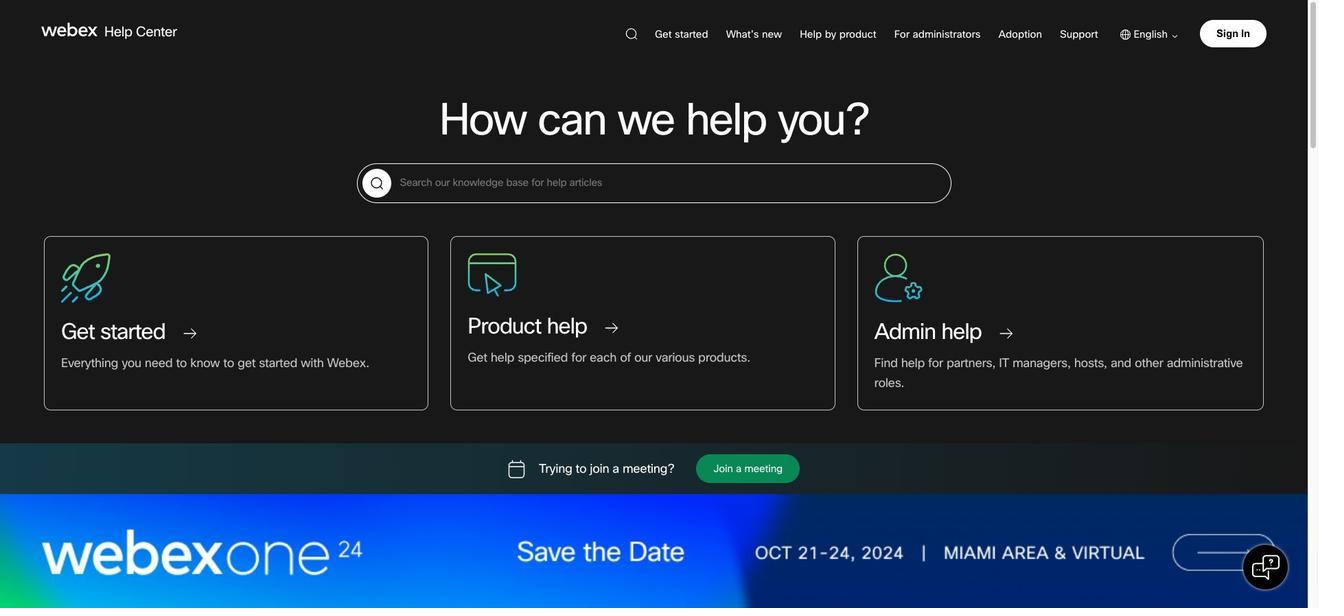 Task type: describe. For each thing, give the bounding box(es) containing it.
chat help image
[[1253, 554, 1280, 582]]

webex logo image
[[41, 23, 98, 36]]

search-input field
[[357, 164, 951, 203]]

get started image
[[61, 253, 111, 303]]



Task type: locate. For each thing, give the bounding box(es) containing it.
0 horizontal spatial search icon image
[[362, 169, 391, 198]]

product help image
[[468, 253, 517, 297]]

admin help image
[[875, 253, 923, 303]]

1 vertical spatial search icon image
[[362, 169, 391, 198]]

arrow image
[[1168, 35, 1179, 38]]

0 vertical spatial search icon image
[[626, 28, 637, 40]]

1 horizontal spatial search icon image
[[626, 28, 637, 40]]

search icon image
[[626, 28, 637, 40], [362, 169, 391, 198]]

webexone2024 image
[[0, 495, 1308, 609]]



Task type: vqa. For each thing, say whether or not it's contained in the screenshot.
Webex Logo
yes



